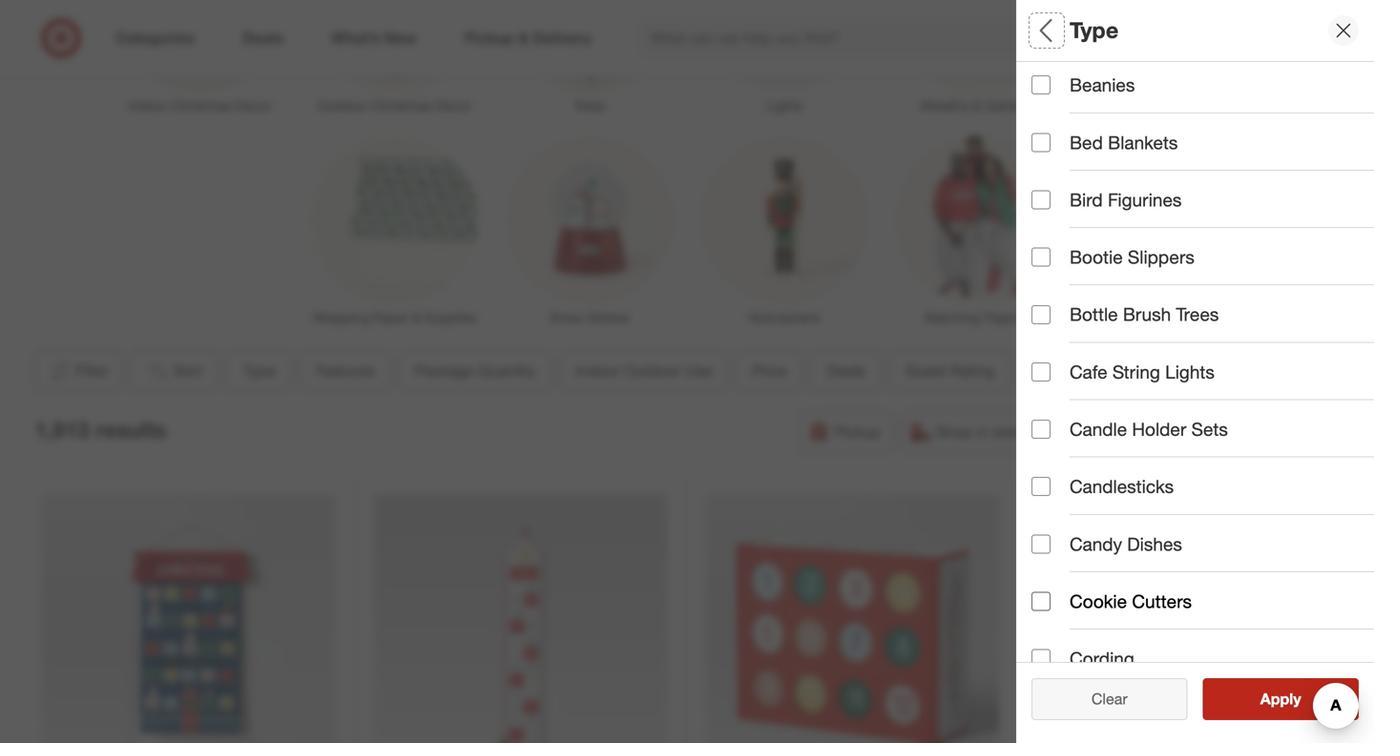 Task type: vqa. For each thing, say whether or not it's contained in the screenshot.
'Deals' button to the left
yes



Task type: describe. For each thing, give the bounding box(es) containing it.
matching
[[925, 309, 980, 326]]

results for see results
[[1272, 690, 1322, 709]]

in
[[977, 423, 989, 442]]

christmas for indoor
[[171, 97, 231, 114]]

filters
[[1064, 17, 1124, 44]]

0 horizontal spatial features
[[316, 362, 375, 380]]

garlands
[[985, 97, 1039, 114]]

0 horizontal spatial price button
[[736, 350, 804, 392]]

matching pajamas
[[925, 309, 1035, 326]]

0 vertical spatial indoor outdoor use button
[[1032, 263, 1375, 329]]

0 vertical spatial guest
[[906, 362, 947, 380]]

guest inside all filters 'dialog'
[[1032, 483, 1083, 505]]

cookie cutters
[[1070, 591, 1192, 613]]

sort
[[174, 362, 203, 380]]

1 vertical spatial &
[[413, 309, 421, 326]]

slippers
[[1128, 246, 1195, 268]]

globes
[[587, 309, 630, 326]]

matching pajamas link
[[882, 133, 1077, 327]]

0 horizontal spatial use
[[685, 362, 712, 380]]

0 horizontal spatial price
[[753, 362, 787, 380]]

candy
[[1070, 533, 1123, 555]]

Cording checkbox
[[1032, 650, 1051, 669]]

all
[[1123, 690, 1138, 709]]

nutcrackers link
[[687, 133, 882, 327]]

0 horizontal spatial package
[[415, 362, 474, 380]]

Candlesticks checkbox
[[1032, 477, 1051, 497]]

0 vertical spatial theme button
[[1019, 350, 1099, 392]]

figurines
[[1108, 189, 1182, 211]]

Bottle Brush Trees checkbox
[[1032, 305, 1051, 324]]

price inside all filters 'dialog'
[[1032, 349, 1077, 371]]

bottle
[[1070, 304, 1118, 326]]

1 horizontal spatial &
[[973, 97, 981, 114]]

filter button
[[34, 350, 123, 392]]

lights inside 'link'
[[767, 97, 803, 114]]

clear for clear all
[[1082, 690, 1118, 709]]

shop in store
[[936, 423, 1027, 442]]

bottle brush trees
[[1070, 304, 1219, 326]]

Cafe String Lights checkbox
[[1032, 363, 1051, 382]]

type inside dialog
[[1070, 17, 1119, 44]]

0 horizontal spatial features button
[[300, 350, 391, 392]]

see results
[[1241, 690, 1322, 709]]

nutcrackers
[[749, 309, 821, 326]]

paper
[[373, 309, 409, 326]]

wrapping paper & supplies
[[313, 309, 477, 326]]

color
[[1032, 616, 1079, 638]]

decor for outdoor christmas decor
[[436, 97, 472, 114]]

package inside all filters 'dialog'
[[1032, 215, 1106, 237]]

lights inside the type dialog
[[1166, 361, 1215, 383]]

indoor outdoor use inside all filters 'dialog'
[[1032, 282, 1203, 304]]

christmas for outdoor
[[371, 97, 432, 114]]

day
[[1126, 423, 1153, 442]]

wreaths & garlands
[[920, 97, 1039, 114]]

search
[[1101, 31, 1146, 49]]

1 vertical spatial theme button
[[1032, 530, 1375, 597]]

quantity inside all filters 'dialog'
[[1111, 215, 1185, 237]]

wrapping paper & supplies link
[[297, 133, 492, 327]]

0 horizontal spatial indoor outdoor use
[[576, 362, 712, 380]]

type inside all filters 'dialog'
[[1032, 82, 1072, 104]]

see results button
[[1203, 679, 1359, 721]]

candlesticks
[[1070, 476, 1174, 498]]

0 horizontal spatial guest rating button
[[890, 350, 1011, 392]]

lights link
[[687, 0, 882, 115]]

bird
[[1070, 189, 1103, 211]]

0 vertical spatial theme
[[1035, 362, 1082, 380]]

indoor christmas decor link
[[102, 0, 297, 115]]

0 horizontal spatial indoor outdoor use button
[[560, 350, 729, 392]]

same day delivery button
[[1047, 411, 1224, 453]]

ornaments link
[[1077, 0, 1272, 115]]

pajamas
[[984, 309, 1035, 326]]

cording
[[1070, 648, 1135, 670]]

bird figurines
[[1070, 189, 1182, 211]]

clear button
[[1032, 679, 1188, 721]]

bootie slippers
[[1070, 246, 1195, 268]]

indoor inside all filters 'dialog'
[[1032, 282, 1088, 304]]

0 vertical spatial rating
[[951, 362, 995, 380]]

type dialog
[[1017, 0, 1375, 744]]

1 vertical spatial package quantity
[[415, 362, 536, 380]]

pickup
[[835, 423, 881, 442]]

clear all
[[1082, 690, 1138, 709]]

Candle Holder Sets checkbox
[[1032, 420, 1051, 439]]

0 vertical spatial trees
[[574, 97, 606, 114]]

bed
[[1070, 132, 1103, 154]]

bed blankets
[[1070, 132, 1178, 154]]

bootie
[[1070, 246, 1123, 268]]

snow globes
[[550, 309, 630, 326]]

shop in store button
[[901, 411, 1040, 453]]

wrapping
[[313, 309, 370, 326]]

candle
[[1070, 419, 1127, 441]]

1 vertical spatial guest rating button
[[1032, 463, 1375, 530]]

indoor christmas decor
[[128, 97, 271, 114]]

rating inside all filters 'dialog'
[[1088, 483, 1144, 505]]

candle holder sets
[[1070, 419, 1228, 441]]

use inside all filters 'dialog'
[[1169, 282, 1203, 304]]

What can we help you find? suggestions appear below search field
[[639, 17, 1114, 59]]

candy dishes
[[1070, 533, 1183, 555]]

cafe string lights
[[1070, 361, 1215, 383]]

Bed Blankets checkbox
[[1032, 133, 1051, 152]]

clear all button
[[1032, 679, 1188, 721]]

0 horizontal spatial guest rating
[[906, 362, 995, 380]]

wreaths & garlands link
[[882, 0, 1077, 115]]

string
[[1113, 361, 1161, 383]]

Bootie Slippers checkbox
[[1032, 248, 1051, 267]]

same
[[1083, 423, 1122, 442]]



Task type: locate. For each thing, give the bounding box(es) containing it.
0 vertical spatial guest rating button
[[890, 350, 1011, 392]]

theme up 'cookie cutters' option
[[1032, 549, 1091, 571]]

1 horizontal spatial decor
[[436, 97, 472, 114]]

package quantity inside all filters 'dialog'
[[1032, 215, 1185, 237]]

outdoor christmas decor link
[[297, 0, 492, 115]]

lights
[[767, 97, 803, 114], [1166, 361, 1215, 383]]

1 decor from the left
[[235, 97, 271, 114]]

1 horizontal spatial price button
[[1032, 329, 1375, 396]]

1 vertical spatial results
[[1272, 690, 1322, 709]]

1 horizontal spatial price
[[1032, 349, 1077, 371]]

1 vertical spatial quantity
[[478, 362, 536, 380]]

0 vertical spatial features
[[1032, 149, 1107, 171]]

see
[[1241, 690, 1268, 709]]

features
[[1032, 149, 1107, 171], [316, 362, 375, 380]]

features up bird
[[1032, 149, 1107, 171]]

price button
[[1032, 329, 1375, 396], [736, 350, 804, 392]]

trees link
[[492, 0, 687, 115]]

store
[[993, 423, 1027, 442]]

type up bed blankets checkbox
[[1032, 82, 1072, 104]]

Candy Dishes checkbox
[[1032, 535, 1051, 554]]

0 horizontal spatial deals
[[827, 362, 866, 380]]

package quantity
[[1032, 215, 1185, 237], [415, 362, 536, 380]]

0 vertical spatial indoor outdoor use
[[1032, 282, 1203, 304]]

1 vertical spatial type
[[1032, 82, 1072, 104]]

0 vertical spatial package
[[1032, 215, 1106, 237]]

0 horizontal spatial indoor
[[128, 97, 167, 114]]

sort button
[[131, 350, 219, 392]]

cafe
[[1070, 361, 1108, 383]]

1 horizontal spatial indoor outdoor use button
[[1032, 263, 1375, 329]]

ornaments
[[1142, 97, 1208, 114]]

18.78" battery operated lit 'sleeps 'til christmas' wood countdown sign cream - wondershop™ image
[[1038, 495, 1333, 744], [1038, 495, 1333, 744]]

package quantity down "bird figurines"
[[1032, 215, 1185, 237]]

0 vertical spatial lights
[[767, 97, 803, 114]]

1 horizontal spatial guest rating button
[[1032, 463, 1375, 530]]

outdoor inside all filters 'dialog'
[[1093, 282, 1164, 304]]

deals
[[827, 362, 866, 380], [1032, 416, 1081, 438]]

1 horizontal spatial guest rating
[[1032, 483, 1144, 505]]

filter
[[75, 362, 109, 380]]

1 vertical spatial guest rating
[[1032, 483, 1144, 505]]

results for 1,913 results
[[95, 417, 166, 444]]

clear inside button
[[1082, 690, 1118, 709]]

1 horizontal spatial use
[[1169, 282, 1203, 304]]

0 vertical spatial &
[[973, 97, 981, 114]]

0 horizontal spatial decor
[[235, 97, 271, 114]]

features button down ornaments
[[1032, 129, 1375, 196]]

1 vertical spatial rating
[[1088, 483, 1144, 505]]

type button up blankets
[[1032, 62, 1375, 129]]

results inside button
[[1272, 690, 1322, 709]]

0 vertical spatial deals
[[827, 362, 866, 380]]

cookie
[[1070, 591, 1127, 613]]

price down bottle brush trees option on the right of page
[[1032, 349, 1077, 371]]

type button inside all filters 'dialog'
[[1032, 62, 1375, 129]]

clear
[[1082, 690, 1118, 709], [1092, 690, 1128, 709]]

all filters dialog
[[1017, 0, 1375, 744]]

1 vertical spatial use
[[685, 362, 712, 380]]

pickup button
[[799, 411, 893, 453]]

0 vertical spatial results
[[95, 417, 166, 444]]

clear down cording
[[1092, 690, 1128, 709]]

0 horizontal spatial outdoor
[[318, 97, 367, 114]]

1 vertical spatial theme
[[1032, 549, 1091, 571]]

0 vertical spatial deals button
[[811, 350, 882, 392]]

0 horizontal spatial guest
[[906, 362, 947, 380]]

1 horizontal spatial package
[[1032, 215, 1106, 237]]

Beanies checkbox
[[1032, 76, 1051, 95]]

0 vertical spatial use
[[1169, 282, 1203, 304]]

1 horizontal spatial lights
[[1166, 361, 1215, 383]]

0 vertical spatial type
[[1070, 17, 1119, 44]]

0 vertical spatial outdoor
[[318, 97, 367, 114]]

1 vertical spatial deals
[[1032, 416, 1081, 438]]

1,913
[[34, 417, 89, 444]]

price
[[1032, 349, 1077, 371], [753, 362, 787, 380]]

0 horizontal spatial quantity
[[478, 362, 536, 380]]

features button down wrapping
[[300, 350, 391, 392]]

guest rating button
[[890, 350, 1011, 392], [1032, 463, 1375, 530]]

1 vertical spatial indoor outdoor use
[[576, 362, 712, 380]]

0 horizontal spatial deals button
[[811, 350, 882, 392]]

type
[[1070, 17, 1119, 44], [1032, 82, 1072, 104], [243, 362, 276, 380]]

type right sort
[[243, 362, 276, 380]]

all filters
[[1032, 17, 1124, 44]]

indoor outdoor use
[[1032, 282, 1203, 304], [576, 362, 712, 380]]

0 horizontal spatial results
[[95, 417, 166, 444]]

1 horizontal spatial type button
[[1032, 62, 1375, 129]]

1 horizontal spatial features
[[1032, 149, 1107, 171]]

1 horizontal spatial package quantity
[[1032, 215, 1185, 237]]

1 vertical spatial type button
[[227, 350, 292, 392]]

0 vertical spatial guest rating
[[906, 362, 995, 380]]

theme button
[[1019, 350, 1099, 392], [1032, 530, 1375, 597]]

0 horizontal spatial rating
[[951, 362, 995, 380]]

type button right sort
[[227, 350, 292, 392]]

trees inside the type dialog
[[1176, 304, 1219, 326]]

apply
[[1261, 690, 1302, 709]]

indoor
[[128, 97, 167, 114], [1032, 282, 1088, 304], [576, 362, 620, 380]]

0 horizontal spatial type button
[[227, 350, 292, 392]]

indoor inside indoor christmas decor link
[[128, 97, 167, 114]]

1 vertical spatial features
[[316, 362, 375, 380]]

results right the see at the bottom of page
[[1272, 690, 1322, 709]]

0 horizontal spatial lights
[[767, 97, 803, 114]]

2 horizontal spatial outdoor
[[1093, 282, 1164, 304]]

package down supplies
[[415, 362, 474, 380]]

0 horizontal spatial christmas
[[171, 97, 231, 114]]

theme
[[1035, 362, 1082, 380], [1032, 549, 1091, 571]]

1,913 results
[[34, 417, 166, 444]]

clear left all
[[1082, 690, 1118, 709]]

same day delivery
[[1083, 423, 1212, 442]]

1 horizontal spatial indoor
[[576, 362, 620, 380]]

indoor outdoor use button
[[1032, 263, 1375, 329], [560, 350, 729, 392]]

color button
[[1032, 597, 1375, 663]]

1 vertical spatial outdoor
[[1093, 282, 1164, 304]]

2 christmas from the left
[[371, 97, 432, 114]]

1 horizontal spatial rating
[[1088, 483, 1144, 505]]

rating up candy dishes
[[1088, 483, 1144, 505]]

1 vertical spatial indoor outdoor use button
[[560, 350, 729, 392]]

decor
[[235, 97, 271, 114], [436, 97, 472, 114]]

0 vertical spatial type button
[[1032, 62, 1375, 129]]

quantity
[[1111, 215, 1185, 237], [478, 362, 536, 380]]

1 horizontal spatial package quantity button
[[1032, 196, 1375, 263]]

deals left same
[[1032, 416, 1081, 438]]

indoor outdoor use down bootie slippers
[[1032, 282, 1203, 304]]

1 horizontal spatial features button
[[1032, 129, 1375, 196]]

guest down matching
[[906, 362, 947, 380]]

2 clear from the left
[[1092, 690, 1128, 709]]

0 horizontal spatial package quantity button
[[399, 350, 552, 392]]

& right wreaths
[[973, 97, 981, 114]]

price button up sets
[[1032, 329, 1375, 396]]

results right 1,913
[[95, 417, 166, 444]]

package quantity button
[[1032, 196, 1375, 263], [399, 350, 552, 392]]

outdoor christmas decor
[[318, 97, 472, 114]]

delivery
[[1157, 423, 1212, 442]]

2 vertical spatial indoor
[[576, 362, 620, 380]]

rating down matching pajamas
[[951, 362, 995, 380]]

beanies
[[1070, 74, 1135, 96]]

Cookie Cutters checkbox
[[1032, 592, 1051, 611]]

snow
[[550, 309, 583, 326]]

2 vertical spatial type
[[243, 362, 276, 380]]

0 vertical spatial package quantity button
[[1032, 196, 1375, 263]]

price down nutcrackers
[[753, 362, 787, 380]]

dishes
[[1128, 533, 1183, 555]]

decor for indoor christmas decor
[[235, 97, 271, 114]]

rating
[[951, 362, 995, 380], [1088, 483, 1144, 505]]

0 vertical spatial indoor
[[128, 97, 167, 114]]

1 horizontal spatial quantity
[[1111, 215, 1185, 237]]

1 vertical spatial features button
[[300, 350, 391, 392]]

deals button inside all filters 'dialog'
[[1032, 396, 1375, 463]]

1 horizontal spatial guest
[[1032, 483, 1083, 505]]

snow globes link
[[492, 133, 687, 327]]

features down wrapping
[[316, 362, 375, 380]]

13"x16.5" christmas countdown punch box red - wondershop™ image
[[706, 495, 1000, 744], [706, 495, 1000, 744]]

1 horizontal spatial christmas
[[371, 97, 432, 114]]

outdoor inside outdoor christmas decor link
[[318, 97, 367, 114]]

all
[[1032, 17, 1058, 44]]

&
[[973, 97, 981, 114], [413, 309, 421, 326]]

48" fabric hanging christmas advent calendar with gingerbread man counter white - wondershop™ image
[[374, 495, 668, 744], [374, 495, 668, 744]]

clear for clear
[[1092, 690, 1128, 709]]

& right paper
[[413, 309, 421, 326]]

deals up pickup button
[[827, 362, 866, 380]]

package down bird
[[1032, 215, 1106, 237]]

search button
[[1101, 17, 1146, 63]]

theme down bottle brush trees option on the right of page
[[1035, 362, 1082, 380]]

Bird Figurines checkbox
[[1032, 190, 1051, 210]]

1 vertical spatial lights
[[1166, 361, 1215, 383]]

package quantity down supplies
[[415, 362, 536, 380]]

1 vertical spatial package quantity button
[[399, 350, 552, 392]]

2 decor from the left
[[436, 97, 472, 114]]

features inside all filters 'dialog'
[[1032, 149, 1107, 171]]

2 horizontal spatial indoor
[[1032, 282, 1088, 304]]

0 vertical spatial features button
[[1032, 129, 1375, 196]]

type button
[[1032, 62, 1375, 129], [227, 350, 292, 392]]

1 horizontal spatial results
[[1272, 690, 1322, 709]]

1 horizontal spatial deals button
[[1032, 396, 1375, 463]]

0 vertical spatial package quantity
[[1032, 215, 1185, 237]]

blankets
[[1108, 132, 1178, 154]]

guest rating button down delivery
[[1032, 463, 1375, 530]]

0 vertical spatial quantity
[[1111, 215, 1185, 237]]

clear inside 'button'
[[1092, 690, 1128, 709]]

guest rating
[[906, 362, 995, 380], [1032, 483, 1144, 505]]

1 horizontal spatial deals
[[1032, 416, 1081, 438]]

sets
[[1192, 419, 1228, 441]]

package
[[1032, 215, 1106, 237], [415, 362, 474, 380]]

shop
[[936, 423, 972, 442]]

guest up candy dishes checkbox
[[1032, 483, 1083, 505]]

supplies
[[425, 309, 477, 326]]

cutters
[[1132, 591, 1192, 613]]

type right all
[[1070, 17, 1119, 44]]

1 vertical spatial trees
[[1176, 304, 1219, 326]]

1 clear from the left
[[1082, 690, 1118, 709]]

0 horizontal spatial package quantity
[[415, 362, 536, 380]]

1 vertical spatial package
[[415, 362, 474, 380]]

1 christmas from the left
[[171, 97, 231, 114]]

indoor outdoor use down globes
[[576, 362, 712, 380]]

21" fabric 'days 'til christmas' hanging advent calendar blue/red - wondershop™ image
[[42, 495, 336, 744], [42, 495, 336, 744]]

2 vertical spatial outdoor
[[624, 362, 681, 380]]

christmas
[[171, 97, 231, 114], [371, 97, 432, 114]]

theme inside all filters 'dialog'
[[1032, 549, 1091, 571]]

guest rating down matching
[[906, 362, 995, 380]]

1 horizontal spatial trees
[[1176, 304, 1219, 326]]

deals inside all filters 'dialog'
[[1032, 416, 1081, 438]]

wreaths
[[920, 97, 969, 114]]

1 vertical spatial deals button
[[1032, 396, 1375, 463]]

brush
[[1123, 304, 1171, 326]]

guest rating inside all filters 'dialog'
[[1032, 483, 1144, 505]]

guest rating button down matching
[[890, 350, 1011, 392]]

apply button
[[1203, 679, 1359, 721]]

use
[[1169, 282, 1203, 304], [685, 362, 712, 380]]

holder
[[1133, 419, 1187, 441]]

price button down nutcrackers
[[736, 350, 804, 392]]

guest rating up candy on the bottom right
[[1032, 483, 1144, 505]]



